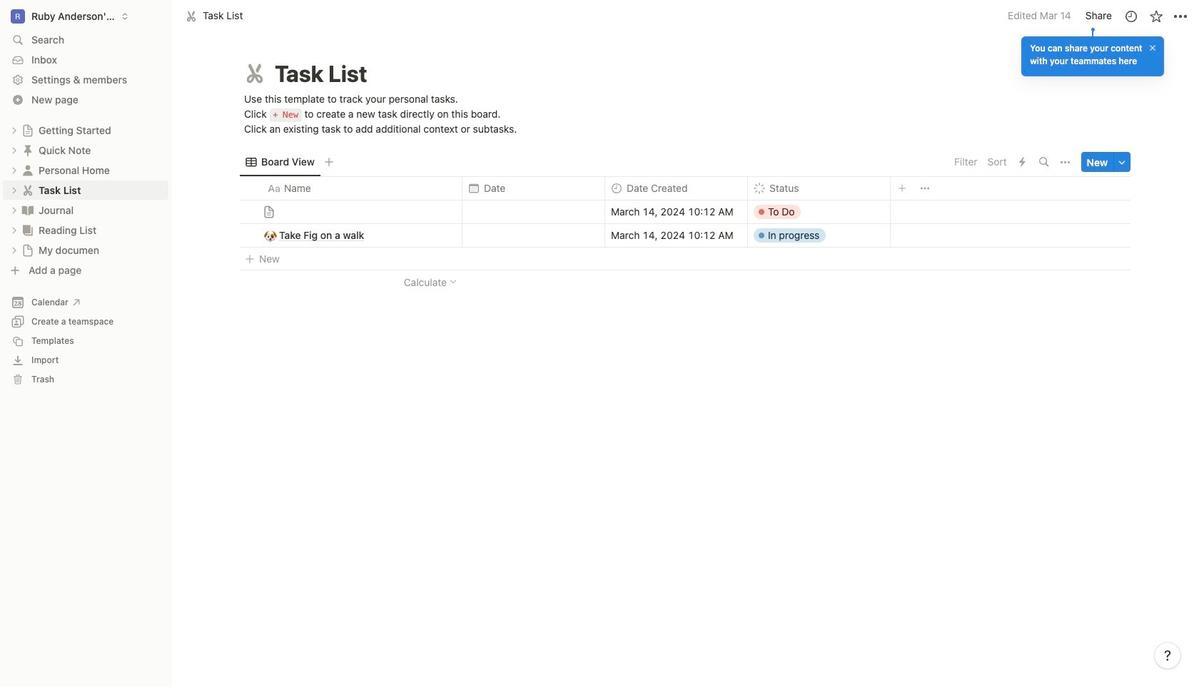 Task type: locate. For each thing, give the bounding box(es) containing it.
1 open image from the top
[[10, 166, 19, 175]]

2 vertical spatial open image
[[10, 246, 19, 254]]

🐶 image
[[264, 227, 277, 244]]

open image
[[10, 166, 19, 175], [10, 186, 19, 195], [10, 206, 19, 215], [10, 226, 19, 235]]

open image
[[10, 126, 19, 135], [10, 146, 19, 155], [10, 246, 19, 254]]

0 vertical spatial open image
[[10, 126, 19, 135]]

tab
[[240, 152, 320, 172]]

tab list
[[240, 148, 950, 177]]

1 vertical spatial open image
[[10, 146, 19, 155]]

create and view automations image
[[1020, 157, 1026, 167]]

1 open image from the top
[[10, 126, 19, 135]]

change page icon image
[[242, 61, 268, 86], [21, 124, 34, 137], [21, 143, 35, 157], [21, 163, 35, 177], [21, 183, 35, 197], [21, 203, 35, 217], [21, 223, 35, 237], [21, 244, 34, 257]]



Task type: describe. For each thing, give the bounding box(es) containing it.
updates image
[[1124, 9, 1138, 23]]

favorite image
[[1149, 9, 1163, 23]]

2 open image from the top
[[10, 186, 19, 195]]

2 open image from the top
[[10, 146, 19, 155]]

3 open image from the top
[[10, 206, 19, 215]]

4 open image from the top
[[10, 226, 19, 235]]

3 open image from the top
[[10, 246, 19, 254]]



Task type: vqa. For each thing, say whether or not it's contained in the screenshot.
menu
no



